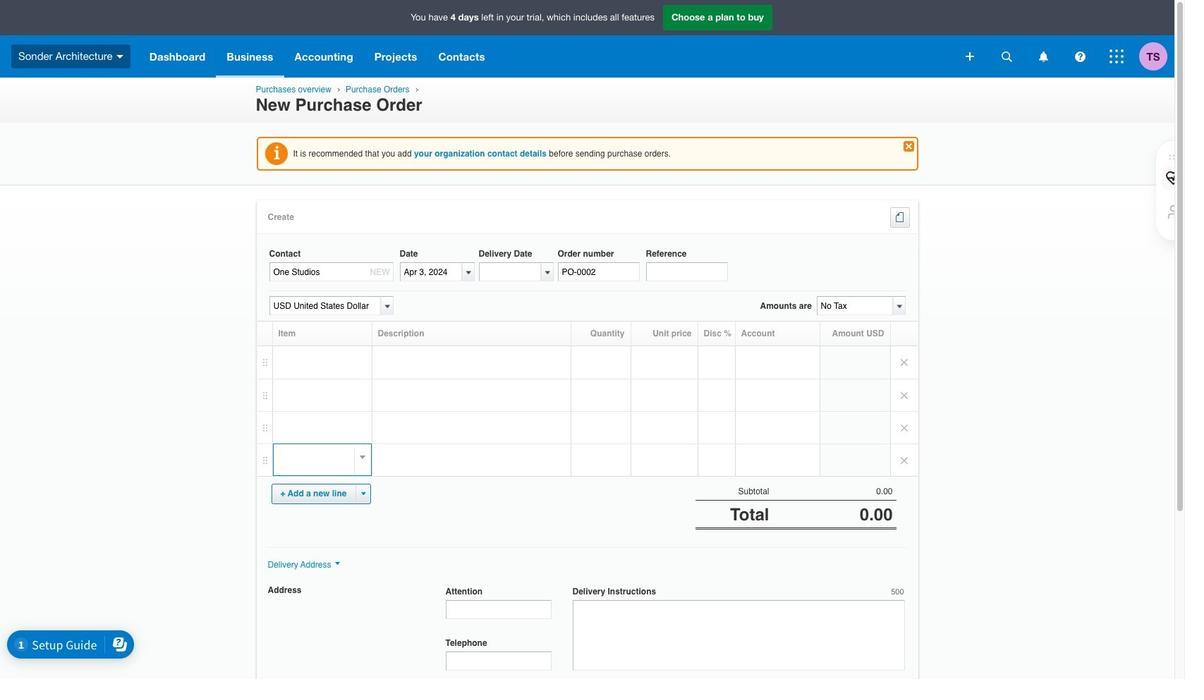 Task type: locate. For each thing, give the bounding box(es) containing it.
None text field
[[269, 263, 393, 282], [400, 263, 462, 282], [273, 445, 357, 464], [573, 601, 905, 671], [446, 652, 552, 671], [269, 263, 393, 282], [400, 263, 462, 282], [273, 445, 357, 464], [573, 601, 905, 671], [446, 652, 552, 671]]

banner
[[0, 0, 1175, 78]]

svg image
[[1110, 49, 1124, 64], [1075, 51, 1086, 62], [966, 52, 975, 61]]

2 horizontal spatial svg image
[[1039, 51, 1048, 62]]

None text field
[[479, 263, 541, 282], [558, 263, 640, 282], [646, 263, 728, 282], [817, 297, 893, 316], [446, 601, 552, 620], [479, 263, 541, 282], [558, 263, 640, 282], [646, 263, 728, 282], [817, 297, 893, 316], [446, 601, 552, 620]]

el image
[[906, 213, 908, 223]]

1 horizontal spatial svg image
[[1002, 51, 1012, 62]]

2 horizontal spatial svg image
[[1110, 49, 1124, 64]]

0 horizontal spatial svg image
[[116, 55, 123, 58]]

svg image
[[1002, 51, 1012, 62], [1039, 51, 1048, 62], [116, 55, 123, 58]]

1 horizontal spatial svg image
[[1075, 51, 1086, 62]]



Task type: describe. For each thing, give the bounding box(es) containing it.
0 horizontal spatial svg image
[[966, 52, 975, 61]]

Select a currency text field
[[269, 297, 381, 316]]



Task type: vqa. For each thing, say whether or not it's contained in the screenshot.
option
no



